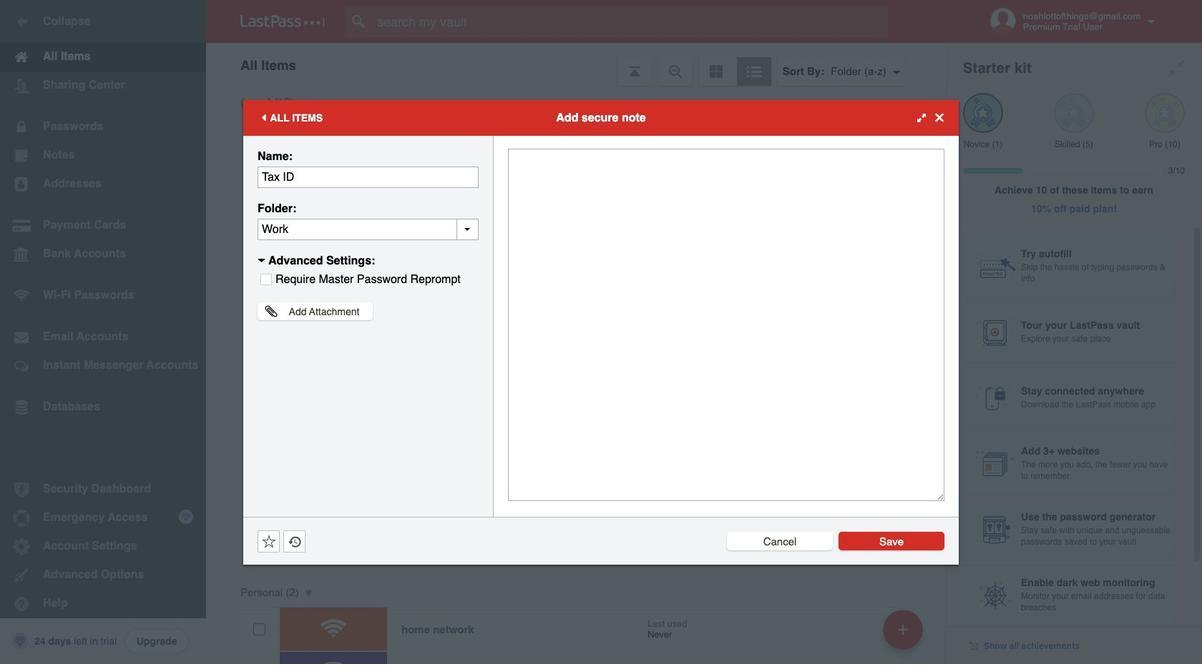Task type: describe. For each thing, give the bounding box(es) containing it.
new item navigation
[[878, 606, 932, 665]]

Search search field
[[345, 6, 917, 37]]

vault options navigation
[[206, 43, 946, 86]]

new item image
[[898, 625, 908, 635]]

search my vault text field
[[345, 6, 917, 37]]



Task type: locate. For each thing, give the bounding box(es) containing it.
dialog
[[243, 100, 959, 565]]

None text field
[[508, 149, 945, 501], [258, 166, 479, 188], [258, 219, 479, 240], [508, 149, 945, 501], [258, 166, 479, 188], [258, 219, 479, 240]]

main navigation navigation
[[0, 0, 206, 665]]

lastpass image
[[240, 15, 325, 28]]



